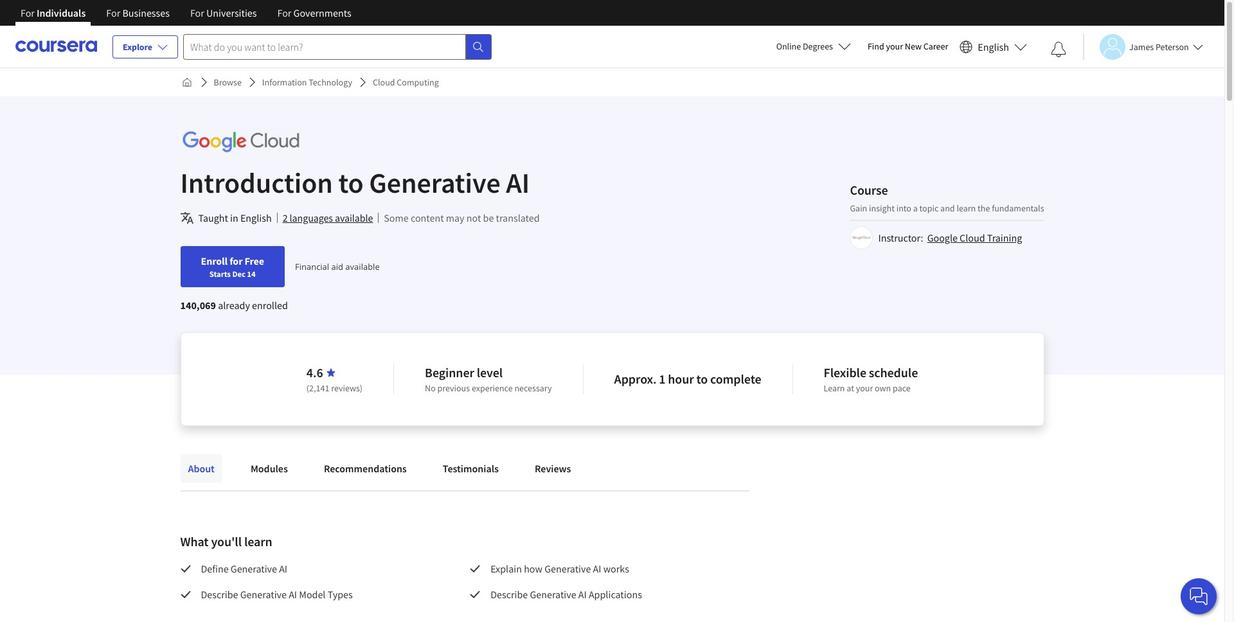 Task type: describe. For each thing, give the bounding box(es) containing it.
testimonials link
[[435, 455, 507, 483]]

define
[[201, 563, 229, 575]]

experience
[[472, 383, 513, 394]]

course
[[850, 182, 888, 198]]

training
[[988, 231, 1023, 244]]

generative up describe generative ai applications
[[545, 563, 591, 575]]

explore
[[123, 41, 152, 53]]

for individuals
[[21, 6, 86, 19]]

enroll
[[201, 255, 228, 267]]

about
[[188, 462, 215, 475]]

google cloud image
[[180, 127, 301, 156]]

english inside english button
[[978, 40, 1010, 53]]

in
[[230, 212, 238, 224]]

no
[[425, 383, 436, 394]]

testimonials
[[443, 462, 499, 475]]

instructor:
[[879, 231, 924, 244]]

cloud computing
[[373, 77, 439, 88]]

degrees
[[803, 41, 833, 52]]

universities
[[206, 6, 257, 19]]

hour
[[668, 371, 694, 387]]

what
[[180, 534, 209, 550]]

home image
[[182, 77, 192, 87]]

find
[[868, 41, 885, 52]]

free
[[245, 255, 264, 267]]

generative for describe generative ai model types
[[240, 588, 287, 601]]

james peterson
[[1130, 41, 1189, 52]]

a
[[914, 202, 918, 214]]

new
[[905, 41, 922, 52]]

online degrees
[[777, 41, 833, 52]]

0 horizontal spatial english
[[240, 212, 272, 224]]

instructor: google cloud training
[[879, 231, 1023, 244]]

previous
[[438, 383, 470, 394]]

generative for describe generative ai applications
[[530, 588, 577, 601]]

you'll
[[211, 534, 242, 550]]

140,069
[[180, 299, 216, 312]]

information
[[262, 77, 307, 88]]

taught
[[198, 212, 228, 224]]

enrolled
[[252, 299, 288, 312]]

for for universities
[[190, 6, 204, 19]]

for for governments
[[277, 6, 292, 19]]

gain
[[850, 202, 868, 214]]

ai up translated
[[506, 165, 530, 201]]

dec
[[232, 269, 246, 279]]

explore button
[[113, 35, 178, 59]]

aid
[[331, 261, 343, 273]]

available for financial aid available
[[346, 261, 380, 273]]

(2,141 reviews)
[[307, 383, 363, 394]]

computing
[[397, 77, 439, 88]]

find your new career
[[868, 41, 949, 52]]

recommendations
[[324, 462, 407, 475]]

introduction
[[180, 165, 333, 201]]

own
[[875, 383, 891, 394]]

the
[[978, 202, 990, 214]]

technology
[[309, 77, 352, 88]]

may
[[446, 212, 465, 224]]

financial
[[295, 261, 329, 273]]

(2,141
[[307, 383, 329, 394]]

0 vertical spatial your
[[886, 41, 903, 52]]

beginner
[[425, 365, 474, 381]]

ai for describe generative ai applications
[[579, 588, 587, 601]]

What do you want to learn? text field
[[183, 34, 466, 59]]

0 vertical spatial cloud
[[373, 77, 395, 88]]

reviews)
[[331, 383, 363, 394]]

chat with us image
[[1189, 586, 1209, 607]]

enroll for free starts dec 14
[[201, 255, 264, 279]]

and
[[941, 202, 955, 214]]

approx. 1 hour to complete
[[614, 371, 762, 387]]

financial aid available
[[295, 261, 380, 273]]

for for individuals
[[21, 6, 35, 19]]

some content may not be translated
[[384, 212, 540, 224]]

describe for describe generative ai model types
[[201, 588, 238, 601]]

james peterson button
[[1083, 34, 1204, 59]]

learn inside course gain insight into a topic and learn the fundamentals
[[957, 202, 976, 214]]

what you'll learn
[[180, 534, 272, 550]]

approx.
[[614, 371, 657, 387]]

google cloud training link
[[928, 231, 1023, 244]]

browse link
[[209, 71, 247, 94]]

reviews link
[[527, 455, 579, 483]]

necessary
[[515, 383, 552, 394]]

describe for describe generative ai applications
[[491, 588, 528, 601]]

for businesses
[[106, 6, 170, 19]]

explain
[[491, 563, 522, 575]]

introduction to generative ai
[[180, 165, 530, 201]]



Task type: locate. For each thing, give the bounding box(es) containing it.
cloud right the google
[[960, 231, 985, 244]]

for left 'individuals'
[[21, 6, 35, 19]]

types
[[328, 588, 353, 601]]

4 for from the left
[[277, 6, 292, 19]]

information technology link
[[257, 71, 358, 94]]

peterson
[[1156, 41, 1189, 52]]

cloud computing link
[[368, 71, 444, 94]]

2 languages available button
[[283, 210, 373, 226]]

generative down 'define generative ai'
[[240, 588, 287, 601]]

0 vertical spatial learn
[[957, 202, 976, 214]]

flexible
[[824, 365, 867, 381]]

content
[[411, 212, 444, 224]]

1 for from the left
[[21, 6, 35, 19]]

0 horizontal spatial learn
[[244, 534, 272, 550]]

find your new career link
[[862, 39, 955, 55]]

learn up 'define generative ai'
[[244, 534, 272, 550]]

1 horizontal spatial learn
[[957, 202, 976, 214]]

1 describe from the left
[[201, 588, 238, 601]]

3 for from the left
[[190, 6, 204, 19]]

cloud left computing
[[373, 77, 395, 88]]

1 vertical spatial your
[[856, 383, 873, 394]]

to
[[338, 165, 364, 201], [697, 371, 708, 387]]

1 vertical spatial cloud
[[960, 231, 985, 244]]

None search field
[[183, 34, 492, 59]]

be
[[483, 212, 494, 224]]

browse
[[214, 77, 242, 88]]

google cloud training image
[[852, 228, 872, 247]]

explain how generative ai works
[[491, 563, 629, 575]]

ai left works
[[593, 563, 601, 575]]

recommendations link
[[316, 455, 415, 483]]

generative up describe generative ai model types
[[231, 563, 277, 575]]

0 horizontal spatial your
[[856, 383, 873, 394]]

for universities
[[190, 6, 257, 19]]

level
[[477, 365, 503, 381]]

information technology
[[262, 77, 352, 88]]

to up 2 languages available button
[[338, 165, 364, 201]]

james
[[1130, 41, 1154, 52]]

0 vertical spatial available
[[335, 212, 373, 224]]

for left businesses
[[106, 6, 120, 19]]

google
[[928, 231, 958, 244]]

show notifications image
[[1051, 42, 1067, 57]]

some
[[384, 212, 409, 224]]

for governments
[[277, 6, 351, 19]]

generative down explain how generative ai works
[[530, 588, 577, 601]]

1 horizontal spatial english
[[978, 40, 1010, 53]]

at
[[847, 383, 854, 394]]

for left governments
[[277, 6, 292, 19]]

14
[[247, 269, 256, 279]]

0 vertical spatial english
[[978, 40, 1010, 53]]

career
[[924, 41, 949, 52]]

about link
[[180, 455, 222, 483]]

flexible schedule learn at your own pace
[[824, 365, 918, 394]]

learn
[[824, 383, 845, 394]]

available for 2 languages available
[[335, 212, 373, 224]]

1 horizontal spatial your
[[886, 41, 903, 52]]

modules link
[[243, 455, 296, 483]]

available down introduction to generative ai
[[335, 212, 373, 224]]

schedule
[[869, 365, 918, 381]]

pace
[[893, 383, 911, 394]]

1 horizontal spatial describe
[[491, 588, 528, 601]]

describe down explain
[[491, 588, 528, 601]]

2 describe from the left
[[491, 588, 528, 601]]

works
[[604, 563, 629, 575]]

generative up content
[[369, 165, 501, 201]]

ai up describe generative ai model types
[[279, 563, 287, 575]]

1 vertical spatial learn
[[244, 534, 272, 550]]

modules
[[251, 462, 288, 475]]

1 horizontal spatial cloud
[[960, 231, 985, 244]]

reviews
[[535, 462, 571, 475]]

describe down define
[[201, 588, 238, 601]]

2 languages available
[[283, 212, 373, 224]]

topic
[[920, 202, 939, 214]]

to right hour
[[697, 371, 708, 387]]

not
[[467, 212, 481, 224]]

available
[[335, 212, 373, 224], [346, 261, 380, 273]]

for left universities
[[190, 6, 204, 19]]

coursera image
[[15, 36, 97, 57]]

english
[[978, 40, 1010, 53], [240, 212, 272, 224]]

available right the aid
[[346, 261, 380, 273]]

1
[[659, 371, 666, 387]]

1 vertical spatial english
[[240, 212, 272, 224]]

ai
[[506, 165, 530, 201], [279, 563, 287, 575], [593, 563, 601, 575], [289, 588, 297, 601], [579, 588, 587, 601]]

describe
[[201, 588, 238, 601], [491, 588, 528, 601]]

ai left applications
[[579, 588, 587, 601]]

already
[[218, 299, 250, 312]]

fundamentals
[[992, 202, 1045, 214]]

businesses
[[122, 6, 170, 19]]

140,069 already enrolled
[[180, 299, 288, 312]]

0 horizontal spatial cloud
[[373, 77, 395, 88]]

starts
[[210, 269, 231, 279]]

1 vertical spatial to
[[697, 371, 708, 387]]

define generative ai
[[201, 563, 287, 575]]

complete
[[711, 371, 762, 387]]

your inside flexible schedule learn at your own pace
[[856, 383, 873, 394]]

for for businesses
[[106, 6, 120, 19]]

ai for describe generative ai model types
[[289, 588, 297, 601]]

how
[[524, 563, 543, 575]]

your right at
[[856, 383, 873, 394]]

insight
[[869, 202, 895, 214]]

your right find
[[886, 41, 903, 52]]

languages
[[290, 212, 333, 224]]

financial aid available button
[[295, 261, 380, 273]]

generative for define generative ai
[[231, 563, 277, 575]]

course gain insight into a topic and learn the fundamentals
[[850, 182, 1045, 214]]

applications
[[589, 588, 642, 601]]

0 horizontal spatial to
[[338, 165, 364, 201]]

beginner level no previous experience necessary
[[425, 365, 552, 394]]

for
[[230, 255, 243, 267]]

2 for from the left
[[106, 6, 120, 19]]

1 vertical spatial available
[[346, 261, 380, 273]]

english right career
[[978, 40, 1010, 53]]

available inside 2 languages available button
[[335, 212, 373, 224]]

english button
[[955, 26, 1033, 68]]

ai for define generative ai
[[279, 563, 287, 575]]

generative
[[369, 165, 501, 201], [231, 563, 277, 575], [545, 563, 591, 575], [240, 588, 287, 601], [530, 588, 577, 601]]

cloud
[[373, 77, 395, 88], [960, 231, 985, 244]]

online
[[777, 41, 801, 52]]

english right in
[[240, 212, 272, 224]]

governments
[[294, 6, 351, 19]]

banner navigation
[[10, 0, 362, 35]]

describe generative ai model types
[[201, 588, 353, 601]]

learn
[[957, 202, 976, 214], [244, 534, 272, 550]]

0 vertical spatial to
[[338, 165, 364, 201]]

0 horizontal spatial describe
[[201, 588, 238, 601]]

ai left model on the left bottom
[[289, 588, 297, 601]]

learn left the
[[957, 202, 976, 214]]

2
[[283, 212, 288, 224]]

1 horizontal spatial to
[[697, 371, 708, 387]]



Task type: vqa. For each thing, say whether or not it's contained in the screenshot.
analyse
no



